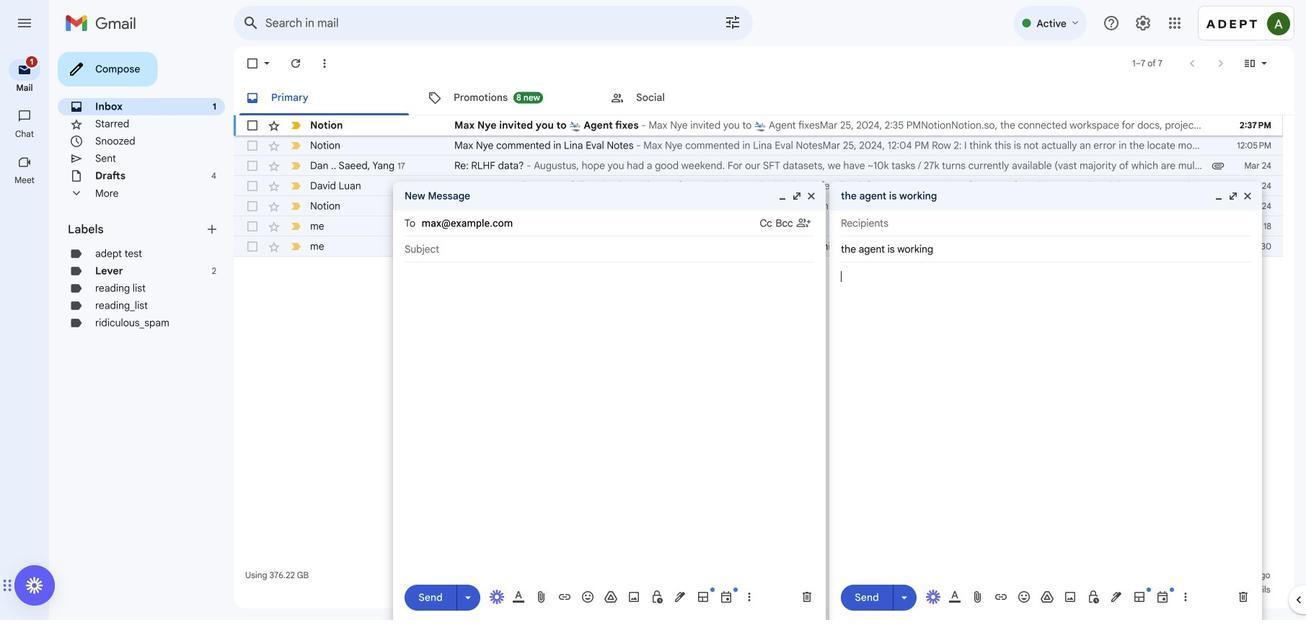 Task type: describe. For each thing, give the bounding box(es) containing it.
3 row from the top
[[234, 156, 1284, 176]]

close image
[[806, 190, 817, 202]]

more send options image for attach files image
[[898, 591, 912, 605]]

attach files image
[[535, 590, 549, 605]]

insert emoji ‪(⌘⇧2)‬ image for attach files image
[[1017, 590, 1032, 605]]

pop out image for close icon
[[791, 190, 803, 202]]

more send options image for attach files icon
[[461, 591, 475, 605]]

insert files using drive image for toggle confidential mode image's "insert photo"
[[1040, 590, 1055, 605]]

more email options image
[[317, 56, 332, 71]]

more options image for discard draft ‪(⌘⇧d)‬ image at the right bottom
[[745, 590, 754, 605]]

4 row from the top
[[234, 176, 1284, 196]]

🗣️ image
[[455, 221, 467, 233]]

To recipients text field
[[422, 212, 760, 235]]

insert link ‪(⌘k)‬ image for attach files icon
[[558, 590, 572, 605]]

settings image
[[1135, 14, 1152, 32]]

7 row from the top
[[234, 237, 1307, 257]]

support image
[[1103, 14, 1120, 32]]

toggle split pane mode image
[[1243, 56, 1258, 71]]

🛬 image
[[569, 120, 582, 132]]

minimize image
[[777, 190, 789, 202]]

Message Body text field
[[841, 270, 1251, 570]]

set up a time to meet image for more options image for discard draft ‪(⌘⇧d)‬ icon
[[1156, 590, 1170, 605]]

record a loom image
[[26, 577, 43, 594]]

refresh image
[[289, 56, 303, 71]]

select a layout image for toggle confidential mode image "insert signature" icon
[[1133, 590, 1147, 605]]

advanced search options image
[[719, 8, 747, 37]]

has attachment image
[[1211, 159, 1226, 173]]

subject field for minimize image
[[405, 242, 815, 257]]

search in mail image
[[238, 10, 264, 36]]

primary tab
[[234, 81, 415, 115]]

discard draft ‪(⌘⇧d)‬ image
[[800, 590, 815, 605]]

insert signature image for toggle confidential mode image
[[1110, 590, 1124, 605]]



Task type: vqa. For each thing, say whether or not it's contained in the screenshot.
rightmost up
no



Task type: locate. For each thing, give the bounding box(es) containing it.
set up a time to meet image
[[719, 590, 734, 605], [1156, 590, 1170, 605]]

subject field down to recipients text box
[[405, 242, 815, 257]]

main menu image
[[16, 14, 33, 32]]

row
[[234, 115, 1284, 136], [234, 136, 1284, 156], [234, 156, 1284, 176], [234, 176, 1284, 196], [234, 196, 1284, 216], [234, 216, 1307, 237], [234, 237, 1307, 257]]

set up a time to meet image for more options image corresponding to discard draft ‪(⌘⇧d)‬ image at the right bottom
[[719, 590, 734, 605]]

0 horizontal spatial insert signature image
[[673, 590, 688, 605]]

social tab
[[599, 81, 781, 115]]

2 insert files using drive image from the left
[[1040, 590, 1055, 605]]

🛬 image
[[755, 120, 767, 132]]

2 dialog from the left
[[830, 182, 1263, 620]]

pop out image right minimize icon
[[1228, 190, 1240, 202]]

1 row from the top
[[234, 115, 1284, 136]]

0 horizontal spatial insert photo image
[[627, 590, 641, 605]]

pop out image for close image
[[1228, 190, 1240, 202]]

minimize image
[[1214, 190, 1225, 202]]

pop out image
[[791, 190, 803, 202], [1228, 190, 1240, 202]]

0 horizontal spatial dialog
[[393, 182, 826, 620]]

gmail image
[[65, 9, 144, 38]]

insert photo image left toggle confidential mode icon
[[627, 590, 641, 605]]

🗣️ image
[[1013, 221, 1025, 233]]

0 horizontal spatial insert emoji ‪(⌘⇧2)‬ image
[[581, 590, 595, 605]]

1 horizontal spatial insert photo image
[[1063, 590, 1078, 605]]

1 select a layout image from the left
[[696, 590, 711, 605]]

⚔️ image
[[633, 221, 645, 233]]

insert emoji ‪(⌘⇧2)‬ image right attach files icon
[[581, 590, 595, 605]]

1 insert photo image from the left
[[627, 590, 641, 605]]

1 horizontal spatial pop out image
[[1228, 190, 1240, 202]]

insert link ‪(⌘k)‬ image for attach files image
[[994, 590, 1009, 605]]

more options image left discard draft ‪(⌘⇧d)‬ image at the right bottom
[[745, 590, 754, 605]]

1 horizontal spatial more send options image
[[898, 591, 912, 605]]

1 horizontal spatial insert signature image
[[1110, 590, 1124, 605]]

Subject field
[[405, 242, 815, 257], [841, 242, 1251, 257]]

None checkbox
[[245, 139, 260, 153], [245, 199, 260, 214], [245, 240, 260, 254], [245, 139, 260, 153], [245, 199, 260, 214], [245, 240, 260, 254]]

subject field for minimize icon
[[841, 242, 1251, 257]]

1 set up a time to meet image from the left
[[719, 590, 734, 605]]

1 more options image from the left
[[745, 590, 754, 605]]

insert photo image left toggle confidential mode image
[[1063, 590, 1078, 605]]

1 subject field from the left
[[405, 242, 815, 257]]

set up a time to meet image right toggle confidential mode image
[[1156, 590, 1170, 605]]

2 more options image from the left
[[1182, 590, 1190, 605]]

Search in mail search field
[[234, 6, 753, 40]]

insert files using drive image
[[604, 590, 618, 605], [1040, 590, 1055, 605]]

1 insert files using drive image from the left
[[604, 590, 618, 605]]

5 row from the top
[[234, 196, 1284, 216]]

move image
[[2, 577, 7, 594]]

move image
[[7, 577, 12, 594]]

toggle confidential mode image
[[1087, 590, 1101, 605]]

insert files using drive image for "insert photo" related to toggle confidential mode icon
[[604, 590, 618, 605]]

2 row from the top
[[234, 136, 1284, 156]]

insert photo image for toggle confidential mode image
[[1063, 590, 1078, 605]]

1 horizontal spatial set up a time to meet image
[[1156, 590, 1170, 605]]

2 subject field from the left
[[841, 242, 1251, 257]]

0 horizontal spatial more options image
[[745, 590, 754, 605]]

insert signature image for toggle confidential mode icon
[[673, 590, 688, 605]]

promotions, 8 new messages, tab
[[416, 81, 598, 115]]

insert emoji ‪(⌘⇧2)‬ image for attach files icon
[[581, 590, 595, 605]]

select a layout image
[[696, 590, 711, 605], [1133, 590, 1147, 605]]

more options image left discard draft ‪(⌘⇧d)‬ icon
[[1182, 590, 1190, 605]]

1 horizontal spatial insert link ‪(⌘k)‬ image
[[994, 590, 1009, 605]]

insert link ‪(⌘k)‬ image right attach files icon
[[558, 590, 572, 605]]

insert signature image right toggle confidential mode icon
[[673, 590, 688, 605]]

pop out image right minimize image
[[791, 190, 803, 202]]

set up a time to meet image right toggle confidential mode icon
[[719, 590, 734, 605]]

0 horizontal spatial more send options image
[[461, 591, 475, 605]]

2 insert photo image from the left
[[1063, 590, 1078, 605]]

1 horizontal spatial insert emoji ‪(⌘⇧2)‬ image
[[1017, 590, 1032, 605]]

select a layout image right toggle confidential mode icon
[[696, 590, 711, 605]]

2 more send options image from the left
[[898, 591, 912, 605]]

1 horizontal spatial dialog
[[830, 182, 1263, 620]]

navigation
[[0, 46, 51, 620]]

discard draft ‪(⌘⇧d)‬ image
[[1237, 590, 1251, 605]]

1 horizontal spatial subject field
[[841, 242, 1251, 257]]

toggle confidential mode image
[[650, 590, 664, 605]]

main content
[[234, 46, 1307, 609]]

1 more send options image from the left
[[461, 591, 475, 605]]

6 row from the top
[[234, 216, 1307, 237]]

insert signature image right toggle confidential mode image
[[1110, 590, 1124, 605]]

1 horizontal spatial insert files using drive image
[[1040, 590, 1055, 605]]

footer
[[234, 569, 1284, 597]]

subject field down 🗣️ image
[[841, 242, 1251, 257]]

1 dialog from the left
[[393, 182, 826, 620]]

1 insert emoji ‪(⌘⇧2)‬ image from the left
[[581, 590, 595, 605]]

0 horizontal spatial insert link ‪(⌘k)‬ image
[[558, 590, 572, 605]]

more send options image
[[461, 591, 475, 605], [898, 591, 912, 605]]

0 horizontal spatial set up a time to meet image
[[719, 590, 734, 605]]

0 horizontal spatial insert files using drive image
[[604, 590, 618, 605]]

select a layout image for toggle confidential mode icon's "insert signature" icon
[[696, 590, 711, 605]]

insert emoji ‪(⌘⇧2)‬ image right attach files image
[[1017, 590, 1032, 605]]

close image
[[1242, 190, 1254, 202]]

insert link ‪(⌘k)‬ image
[[558, 590, 572, 605], [994, 590, 1009, 605]]

insert emoji ‪(⌘⇧2)‬ image
[[581, 590, 595, 605], [1017, 590, 1032, 605]]

insert files using drive image left toggle confidential mode icon
[[604, 590, 618, 605]]

2 insert emoji ‪(⌘⇧2)‬ image from the left
[[1017, 590, 1032, 605]]

insert photo image for toggle confidential mode icon
[[627, 590, 641, 605]]

1 horizontal spatial more options image
[[1182, 590, 1190, 605]]

2 insert link ‪(⌘k)‬ image from the left
[[994, 590, 1009, 605]]

select a layout image right toggle confidential mode image
[[1133, 590, 1147, 605]]

0 horizontal spatial select a layout image
[[696, 590, 711, 605]]

1 insert signature image from the left
[[673, 590, 688, 605]]

insert files using drive image left toggle confidential mode image
[[1040, 590, 1055, 605]]

dialog
[[393, 182, 826, 620], [830, 182, 1263, 620]]

attach files image
[[971, 590, 986, 605]]

0 horizontal spatial subject field
[[405, 242, 815, 257]]

2 set up a time to meet image from the left
[[1156, 590, 1170, 605]]

insert signature image
[[673, 590, 688, 605], [1110, 590, 1124, 605]]

Search in mail text field
[[266, 16, 684, 30]]

1 insert link ‪(⌘k)‬ image from the left
[[558, 590, 572, 605]]

insert link ‪(⌘k)‬ image right attach files image
[[994, 590, 1009, 605]]

1 horizontal spatial select a layout image
[[1133, 590, 1147, 605]]

heading
[[0, 82, 49, 94], [0, 128, 49, 140], [0, 175, 49, 186], [68, 222, 205, 237]]

more options image
[[745, 590, 754, 605], [1182, 590, 1190, 605]]

insert photo image
[[627, 590, 641, 605], [1063, 590, 1078, 605]]

None checkbox
[[245, 56, 260, 71], [245, 118, 260, 133], [245, 159, 260, 173], [245, 179, 260, 193], [245, 219, 260, 234], [245, 56, 260, 71], [245, 118, 260, 133], [245, 159, 260, 173], [245, 179, 260, 193], [245, 219, 260, 234]]

1 pop out image from the left
[[791, 190, 803, 202]]

2 select a layout image from the left
[[1133, 590, 1147, 605]]

2 pop out image from the left
[[1228, 190, 1240, 202]]

0 horizontal spatial pop out image
[[791, 190, 803, 202]]

more options image for discard draft ‪(⌘⇧d)‬ icon
[[1182, 590, 1190, 605]]

2 insert signature image from the left
[[1110, 590, 1124, 605]]

tab list
[[234, 81, 1295, 115]]



